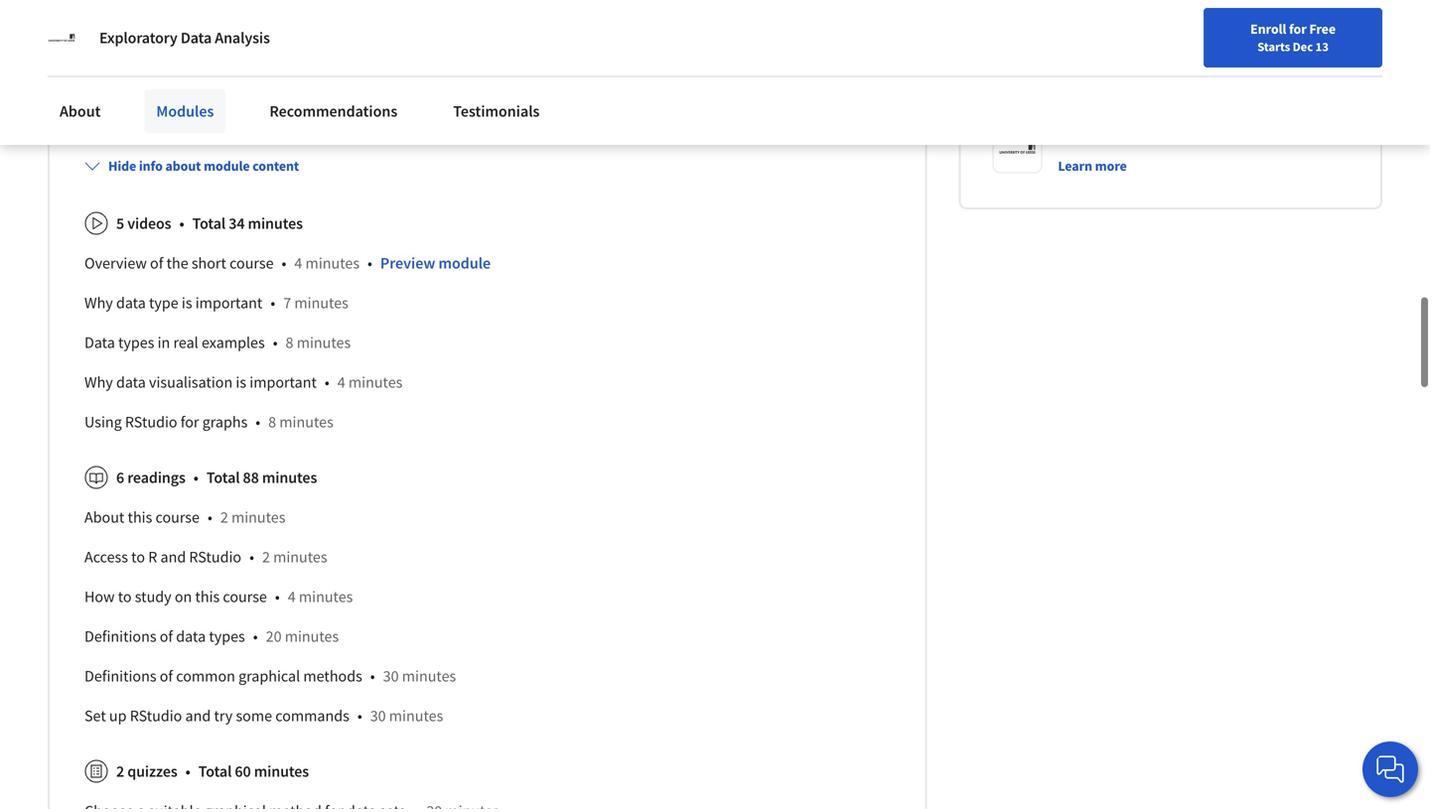 Task type: locate. For each thing, give the bounding box(es) containing it.
graphs
[[202, 412, 248, 432]]

1 vertical spatial 2 quizzes
[[116, 762, 177, 782]]

definitions up up
[[84, 667, 157, 687]]

important up examples
[[195, 293, 263, 313]]

0 vertical spatial 6
[[234, 110, 242, 130]]

1 vertical spatial 5 videos
[[116, 214, 171, 234]]

1 5 from the top
[[116, 110, 124, 130]]

8
[[286, 333, 294, 353], [268, 412, 276, 432]]

about down the what's
[[60, 101, 101, 121]]

offered
[[993, 74, 1056, 99]]

0 horizontal spatial 6
[[116, 468, 124, 488]]

0 vertical spatial 4
[[294, 254, 302, 273]]

how to study on this course • 4 minutes
[[84, 587, 353, 607]]

1 vertical spatial definitions
[[84, 667, 157, 687]]

about for about
[[60, 101, 101, 121]]

6 readings
[[234, 110, 302, 130], [116, 468, 186, 488]]

1 vertical spatial is
[[236, 373, 246, 393]]

university of leeds
[[1058, 126, 1186, 146]]

1 vertical spatial module
[[439, 254, 491, 273]]

1 vertical spatial 4
[[337, 373, 345, 393]]

1 horizontal spatial is
[[236, 373, 246, 393]]

0 vertical spatial data
[[116, 293, 146, 313]]

of down study
[[160, 627, 173, 647]]

quizzes left '1' at the left top
[[377, 110, 426, 130]]

types left in
[[118, 333, 154, 353]]

2 videos from the top
[[127, 214, 171, 234]]

types
[[118, 333, 154, 353], [209, 627, 245, 647]]

0 horizontal spatial quizzes
[[127, 762, 177, 782]]

to for r
[[131, 548, 145, 567]]

quizzes
[[377, 110, 426, 130], [127, 762, 177, 782]]

this
[[128, 508, 152, 528], [195, 587, 220, 607]]

0 horizontal spatial this
[[128, 508, 152, 528]]

1 vertical spatial quizzes
[[127, 762, 177, 782]]

readings up content
[[245, 110, 302, 130]]

2 vertical spatial total
[[198, 762, 232, 782]]

1 vertical spatial important
[[250, 373, 317, 393]]

definitions for definitions of data types
[[84, 627, 157, 647]]

0 horizontal spatial readings
[[127, 468, 186, 488]]

total for total 88 minutes
[[207, 468, 240, 488]]

0 vertical spatial 8
[[286, 333, 294, 353]]

course
[[230, 254, 274, 273], [155, 508, 200, 528], [223, 587, 267, 607]]

1 vertical spatial 30
[[370, 707, 386, 726]]

and
[[160, 548, 186, 567], [185, 707, 211, 726]]

8 right graphs
[[268, 412, 276, 432]]

hide info about module content button
[[76, 148, 307, 184]]

data
[[181, 28, 212, 48], [84, 333, 115, 353]]

quizzes inside hide info about module content region
[[127, 762, 177, 782]]

preview
[[380, 254, 435, 273]]

types down how to study on this course • 4 minutes at the left bottom of the page
[[209, 627, 245, 647]]

2 why from the top
[[84, 373, 113, 393]]

examples
[[202, 333, 265, 353]]

to
[[131, 548, 145, 567], [118, 587, 132, 607]]

exploratory
[[99, 28, 178, 48]]

rstudio right using
[[125, 412, 177, 432]]

0 vertical spatial for
[[1289, 20, 1307, 38]]

1 horizontal spatial this
[[195, 587, 220, 607]]

total left 88
[[207, 468, 240, 488]]

2 vertical spatial data
[[176, 627, 206, 647]]

30 right the commands
[[370, 707, 386, 726]]

0 vertical spatial about
[[60, 101, 101, 121]]

1 ungraded lab
[[490, 110, 589, 130]]

total left the 60 at the bottom of page
[[198, 762, 232, 782]]

of for data
[[160, 627, 173, 647]]

on
[[175, 587, 192, 607]]

data down on
[[176, 627, 206, 647]]

why for why data type is important
[[84, 293, 113, 313]]

about inside region
[[84, 508, 125, 528]]

2
[[366, 110, 374, 130], [220, 508, 228, 528], [262, 548, 270, 567], [116, 762, 124, 782]]

1 why from the top
[[84, 293, 113, 313]]

data
[[116, 293, 146, 313], [116, 373, 146, 393], [176, 627, 206, 647]]

data left in
[[84, 333, 115, 353]]

about up access
[[84, 508, 125, 528]]

4 for important
[[337, 373, 345, 393]]

course up the 20
[[223, 587, 267, 607]]

1 horizontal spatial readings
[[245, 110, 302, 130]]

1 vertical spatial why
[[84, 373, 113, 393]]

hide info about module content region
[[84, 196, 890, 810]]

study
[[135, 587, 172, 607]]

module right preview
[[439, 254, 491, 273]]

30
[[383, 667, 399, 687], [370, 707, 386, 726]]

for inside enroll for free starts dec 13
[[1289, 20, 1307, 38]]

about this course • 2 minutes
[[84, 508, 286, 528]]

methods
[[303, 667, 362, 687]]

2 quizzes down up
[[116, 762, 177, 782]]

5 inside hide info about module content region
[[116, 214, 124, 234]]

rstudio right up
[[130, 707, 182, 726]]

0 vertical spatial readings
[[245, 110, 302, 130]]

5 up the overview
[[116, 214, 124, 234]]

course down • total 34 minutes
[[230, 254, 274, 273]]

coursera image
[[24, 16, 150, 48]]

4 for course
[[294, 254, 302, 273]]

1 videos from the top
[[127, 110, 171, 130]]

0 vertical spatial total
[[192, 214, 226, 234]]

0 horizontal spatial module
[[204, 157, 250, 175]]

1 horizontal spatial quizzes
[[377, 110, 426, 130]]

leeds
[[1147, 126, 1186, 146]]

what's included
[[84, 71, 192, 91]]

30 right methods
[[383, 667, 399, 687]]

2 quizzes
[[366, 110, 426, 130], [116, 762, 177, 782]]

free
[[1310, 20, 1336, 38]]

0 vertical spatial 5 videos
[[116, 110, 171, 130]]

5 videos down what's included
[[116, 110, 171, 130]]

data left type
[[116, 293, 146, 313]]

data up using
[[116, 373, 146, 393]]

2 definitions from the top
[[84, 667, 157, 687]]

data for type
[[116, 293, 146, 313]]

about
[[60, 101, 101, 121], [84, 508, 125, 528]]

0 horizontal spatial 6 readings
[[116, 468, 186, 488]]

visualisation
[[149, 373, 233, 393]]

menu item
[[1072, 20, 1200, 84]]

why data type is important • 7 minutes
[[84, 293, 349, 313]]

quizzes left the 60 at the bottom of page
[[127, 762, 177, 782]]

0 horizontal spatial types
[[118, 333, 154, 353]]

commands
[[275, 707, 350, 726]]

important down examples
[[250, 373, 317, 393]]

offered by
[[993, 74, 1081, 99]]

and right "r"
[[160, 548, 186, 567]]

0 vertical spatial to
[[131, 548, 145, 567]]

6
[[234, 110, 242, 130], [116, 468, 124, 488]]

6 readings up content
[[234, 110, 302, 130]]

chat with us image
[[1375, 754, 1407, 786]]

2 5 from the top
[[116, 214, 124, 234]]

1 vertical spatial 5
[[116, 214, 124, 234]]

why
[[84, 293, 113, 313], [84, 373, 113, 393]]

and left try
[[185, 707, 211, 726]]

in
[[158, 333, 170, 353]]

for up the dec
[[1289, 20, 1307, 38]]

of left leeds
[[1130, 126, 1144, 146]]

module
[[204, 157, 250, 175], [439, 254, 491, 273]]

1 horizontal spatial 8
[[286, 333, 294, 353]]

5 right about link
[[116, 110, 124, 130]]

rstudio
[[125, 412, 177, 432], [189, 548, 241, 567], [130, 707, 182, 726]]

1 horizontal spatial 6
[[234, 110, 242, 130]]

1 vertical spatial 6
[[116, 468, 124, 488]]

is down examples
[[236, 373, 246, 393]]

content
[[253, 157, 299, 175]]

1 vertical spatial for
[[181, 412, 199, 432]]

ungraded
[[501, 110, 565, 130]]

2 quizzes left '1' at the left top
[[366, 110, 426, 130]]

data inside hide info about module content region
[[84, 333, 115, 353]]

2 5 videos from the top
[[116, 214, 171, 234]]

about for about this course • 2 minutes
[[84, 508, 125, 528]]

is for visualisation
[[236, 373, 246, 393]]

university
[[1058, 126, 1127, 146]]

4
[[294, 254, 302, 273], [337, 373, 345, 393], [288, 587, 296, 607]]

5 videos up the overview
[[116, 214, 171, 234]]

2 vertical spatial 4
[[288, 587, 296, 607]]

data for visualisation
[[116, 373, 146, 393]]

videos
[[127, 110, 171, 130], [127, 214, 171, 234]]

1 vertical spatial videos
[[127, 214, 171, 234]]

0 vertical spatial and
[[160, 548, 186, 567]]

•
[[179, 214, 184, 234], [282, 254, 287, 273], [368, 254, 372, 273], [271, 293, 275, 313], [273, 333, 278, 353], [325, 373, 330, 393], [256, 412, 260, 432], [194, 468, 199, 488], [208, 508, 212, 528], [249, 548, 254, 567], [275, 587, 280, 607], [253, 627, 258, 647], [370, 667, 375, 687], [357, 707, 362, 726], [185, 762, 190, 782]]

1 vertical spatial readings
[[127, 468, 186, 488]]

5 videos
[[116, 110, 171, 130], [116, 214, 171, 234]]

definitions
[[84, 627, 157, 647], [84, 667, 157, 687]]

1 vertical spatial to
[[118, 587, 132, 607]]

module right about
[[204, 157, 250, 175]]

6 right modules link
[[234, 110, 242, 130]]

rstudio up how to study on this course • 4 minutes at the left bottom of the page
[[189, 548, 241, 567]]

1 vertical spatial about
[[84, 508, 125, 528]]

0 vertical spatial is
[[182, 293, 192, 313]]

0 horizontal spatial for
[[181, 412, 199, 432]]

to left "r"
[[131, 548, 145, 567]]

why up using
[[84, 373, 113, 393]]

this up "r"
[[128, 508, 152, 528]]

of
[[1130, 126, 1144, 146], [150, 254, 163, 273], [160, 627, 173, 647], [160, 667, 173, 687]]

• total 60 minutes
[[185, 762, 309, 782]]

0 vertical spatial 30
[[383, 667, 399, 687]]

0 horizontal spatial 8
[[268, 412, 276, 432]]

short
[[192, 254, 226, 273]]

minutes
[[248, 214, 303, 234], [306, 254, 360, 273], [294, 293, 349, 313], [297, 333, 351, 353], [349, 373, 403, 393], [279, 412, 334, 432], [262, 468, 317, 488], [231, 508, 286, 528], [273, 548, 327, 567], [299, 587, 353, 607], [285, 627, 339, 647], [402, 667, 456, 687], [389, 707, 443, 726], [254, 762, 309, 782]]

why down the overview
[[84, 293, 113, 313]]

2 vertical spatial rstudio
[[130, 707, 182, 726]]

data types in real examples • 8 minutes
[[84, 333, 351, 353]]

info about module content element
[[76, 140, 890, 810]]

total for total 34 minutes
[[192, 214, 226, 234]]

for
[[1289, 20, 1307, 38], [181, 412, 199, 432]]

readings up about this course • 2 minutes at the bottom left
[[127, 468, 186, 488]]

0 vertical spatial important
[[195, 293, 263, 313]]

1 horizontal spatial for
[[1289, 20, 1307, 38]]

0 vertical spatial types
[[118, 333, 154, 353]]

is right type
[[182, 293, 192, 313]]

1 vertical spatial total
[[207, 468, 240, 488]]

enroll for free starts dec 13
[[1251, 20, 1336, 55]]

to right 'how' in the left bottom of the page
[[118, 587, 132, 607]]

0 horizontal spatial data
[[84, 333, 115, 353]]

0 vertical spatial definitions
[[84, 627, 157, 647]]

data left analysis
[[181, 28, 212, 48]]

0 horizontal spatial is
[[182, 293, 192, 313]]

important
[[195, 293, 263, 313], [250, 373, 317, 393]]

using rstudio for graphs • 8 minutes
[[84, 412, 334, 432]]

1 vertical spatial data
[[84, 333, 115, 353]]

total left 34 at the top left of page
[[192, 214, 226, 234]]

videos down what's included
[[127, 110, 171, 130]]

0 vertical spatial module
[[204, 157, 250, 175]]

2 vertical spatial course
[[223, 587, 267, 607]]

1 definitions from the top
[[84, 627, 157, 647]]

1 horizontal spatial module
[[439, 254, 491, 273]]

0 vertical spatial quizzes
[[377, 110, 426, 130]]

0 vertical spatial rstudio
[[125, 412, 177, 432]]

why data visualisation is important • 4 minutes
[[84, 373, 403, 393]]

1 vertical spatial types
[[209, 627, 245, 647]]

videos up the
[[127, 214, 171, 234]]

1 horizontal spatial 6 readings
[[234, 110, 302, 130]]

5
[[116, 110, 124, 130], [116, 214, 124, 234]]

set
[[84, 707, 106, 726]]

0 vertical spatial this
[[128, 508, 152, 528]]

for left graphs
[[181, 412, 199, 432]]

0 vertical spatial data
[[181, 28, 212, 48]]

2 quizzes inside hide info about module content region
[[116, 762, 177, 782]]

1 vertical spatial 6 readings
[[116, 468, 186, 488]]

0 vertical spatial 5
[[116, 110, 124, 130]]

more
[[1095, 157, 1127, 175]]

0 vertical spatial why
[[84, 293, 113, 313]]

course up "r"
[[155, 508, 200, 528]]

13
[[1316, 39, 1329, 55]]

of left common
[[160, 667, 173, 687]]

6 down using
[[116, 468, 124, 488]]

6 readings inside hide info about module content region
[[116, 468, 186, 488]]

1 horizontal spatial data
[[181, 28, 212, 48]]

modules
[[156, 101, 214, 121]]

definitions down 'how' in the left bottom of the page
[[84, 627, 157, 647]]

0 vertical spatial course
[[230, 254, 274, 273]]

0 vertical spatial 2 quizzes
[[366, 110, 426, 130]]

to for study
[[118, 587, 132, 607]]

0 horizontal spatial 2 quizzes
[[116, 762, 177, 782]]

5 videos inside hide info about module content region
[[116, 214, 171, 234]]

0 vertical spatial videos
[[127, 110, 171, 130]]

of left the
[[150, 254, 163, 273]]

8 down 7
[[286, 333, 294, 353]]

is for type
[[182, 293, 192, 313]]

1 vertical spatial and
[[185, 707, 211, 726]]

6 readings up about this course • 2 minutes at the bottom left
[[116, 468, 186, 488]]

what's
[[84, 71, 130, 91]]

this right on
[[195, 587, 220, 607]]

1 vertical spatial data
[[116, 373, 146, 393]]



Task type: describe. For each thing, give the bounding box(es) containing it.
1 vertical spatial course
[[155, 508, 200, 528]]

hide info about module content
[[108, 157, 299, 175]]

try
[[214, 707, 233, 726]]

exploratory data analysis
[[99, 28, 270, 48]]

of for common
[[160, 667, 173, 687]]

included
[[133, 71, 192, 91]]

access
[[84, 548, 128, 567]]

university of leeds link
[[1058, 124, 1186, 148]]

the
[[166, 254, 188, 273]]

by
[[1060, 74, 1081, 99]]

module inside region
[[439, 254, 491, 273]]

dec
[[1293, 39, 1313, 55]]

starts
[[1258, 39, 1291, 55]]

lab
[[568, 110, 589, 130]]

about
[[165, 157, 201, 175]]

videos inside hide info about module content region
[[127, 214, 171, 234]]

88
[[243, 468, 259, 488]]

set up rstudio and try some commands • 30 minutes
[[84, 707, 443, 726]]

why for why data visualisation is important
[[84, 373, 113, 393]]

6 inside hide info about module content region
[[116, 468, 124, 488]]

and for r
[[160, 548, 186, 567]]

university of leeds image
[[48, 24, 76, 52]]

access to r and rstudio • 2 minutes
[[84, 548, 327, 567]]

• total 34 minutes
[[179, 214, 303, 234]]

real
[[173, 333, 198, 353]]

type
[[149, 293, 179, 313]]

hide
[[108, 157, 136, 175]]

up
[[109, 707, 127, 726]]

• total 88 minutes
[[194, 468, 317, 488]]

1 horizontal spatial types
[[209, 627, 245, 647]]

about link
[[48, 89, 113, 133]]

testimonials link
[[441, 89, 552, 133]]

1
[[490, 110, 498, 130]]

common
[[176, 667, 235, 687]]

1 vertical spatial rstudio
[[189, 548, 241, 567]]

learn more
[[1058, 157, 1127, 175]]

analysis
[[215, 28, 270, 48]]

for inside hide info about module content region
[[181, 412, 199, 432]]

34
[[229, 214, 245, 234]]

some
[[236, 707, 272, 726]]

learn
[[1058, 157, 1093, 175]]

info
[[139, 157, 163, 175]]

modules link
[[144, 89, 226, 133]]

how
[[84, 587, 115, 607]]

definitions of data types • 20 minutes
[[84, 627, 339, 647]]

overview of the short course • 4 minutes • preview module
[[84, 254, 491, 273]]

20
[[266, 627, 282, 647]]

of for the
[[150, 254, 163, 273]]

recommendations link
[[258, 89, 410, 133]]

definitions for definitions of common graphical methods
[[84, 667, 157, 687]]

preview module link
[[380, 254, 491, 273]]

definitions of common graphical methods • 30 minutes
[[84, 667, 456, 687]]

graphical
[[238, 667, 300, 687]]

60
[[235, 762, 251, 782]]

total for total 60 minutes
[[198, 762, 232, 782]]

testimonials
[[453, 101, 540, 121]]

7
[[283, 293, 291, 313]]

0 vertical spatial 6 readings
[[234, 110, 302, 130]]

1 horizontal spatial 2 quizzes
[[366, 110, 426, 130]]

1 vertical spatial 8
[[268, 412, 276, 432]]

module inside 'dropdown button'
[[204, 157, 250, 175]]

important for why data type is important
[[195, 293, 263, 313]]

recommendations
[[270, 101, 398, 121]]

important for why data visualisation is important
[[250, 373, 317, 393]]

of for leeds
[[1130, 126, 1144, 146]]

and for rstudio
[[185, 707, 211, 726]]

overview
[[84, 254, 147, 273]]

readings inside hide info about module content region
[[127, 468, 186, 488]]

using
[[84, 412, 122, 432]]

enroll
[[1251, 20, 1287, 38]]

r
[[148, 548, 157, 567]]

1 5 videos from the top
[[116, 110, 171, 130]]

learn more button
[[1058, 156, 1127, 176]]

1 vertical spatial this
[[195, 587, 220, 607]]



Task type: vqa. For each thing, say whether or not it's contained in the screenshot.
7
yes



